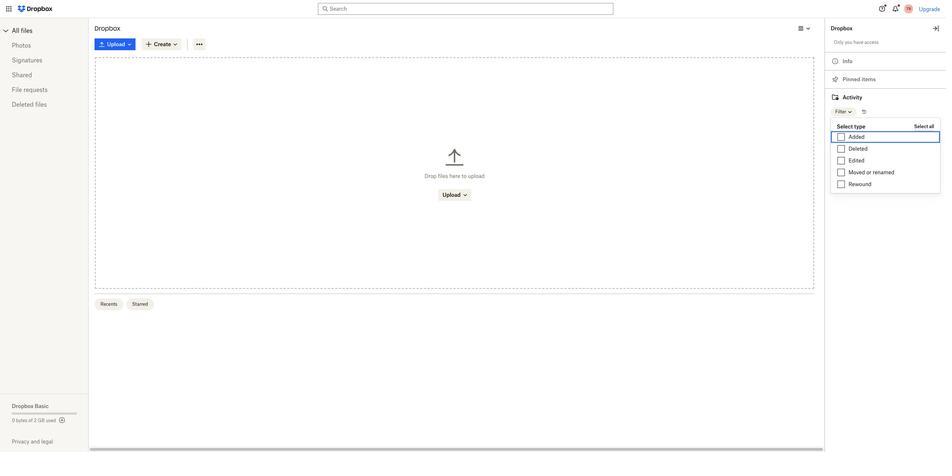Task type: locate. For each thing, give the bounding box(es) containing it.
files for all
[[21, 27, 33, 34]]

updates
[[831, 123, 849, 129]]

dropbox
[[95, 25, 120, 32], [831, 25, 853, 31], [12, 403, 33, 409]]

you
[[845, 40, 852, 45]]

edited checkbox item
[[831, 155, 940, 167]]

1 select from the left
[[837, 123, 853, 130]]

deleted down file on the top
[[12, 101, 34, 108]]

all files link
[[12, 25, 89, 37]]

file requests
[[12, 86, 48, 93]]

select all
[[914, 124, 934, 129]]

moved
[[849, 169, 865, 175]]

1 vertical spatial deleted
[[849, 146, 868, 152]]

to
[[850, 123, 854, 129], [462, 173, 467, 179]]

files down file requests link
[[35, 101, 47, 108]]

all
[[12, 27, 19, 34]]

deleted
[[12, 101, 34, 108], [849, 146, 868, 152]]

all files
[[12, 27, 33, 34]]

type
[[854, 123, 866, 130]]

here
[[450, 173, 460, 179]]

0 horizontal spatial deleted
[[12, 101, 34, 108]]

this
[[855, 123, 863, 129]]

2 select from the left
[[914, 124, 928, 129]]

moved or renamed
[[849, 169, 895, 175]]

shared
[[12, 71, 32, 79]]

select left this
[[837, 123, 853, 130]]

to left this
[[850, 123, 854, 129]]

1 vertical spatial files
[[35, 101, 47, 108]]

0 vertical spatial deleted
[[12, 101, 34, 108]]

select inside button
[[914, 124, 928, 129]]

0 vertical spatial files
[[21, 27, 33, 34]]

dropbox logo - go to the homepage image
[[15, 3, 55, 15]]

files left here
[[438, 173, 448, 179]]

0 horizontal spatial files
[[21, 27, 33, 34]]

up
[[898, 123, 904, 129]]

privacy and legal link
[[12, 438, 89, 445]]

select for select type
[[837, 123, 853, 130]]

1 vertical spatial to
[[462, 173, 467, 179]]

0 horizontal spatial dropbox
[[12, 403, 33, 409]]

1 horizontal spatial deleted
[[849, 146, 868, 152]]

deleted checkbox item
[[831, 143, 940, 155]]

privacy
[[12, 438, 29, 445]]

rewind this folder image
[[861, 109, 867, 115]]

1 horizontal spatial dropbox
[[95, 25, 120, 32]]

1 horizontal spatial files
[[35, 101, 47, 108]]

or
[[867, 169, 872, 175]]

close details pane image
[[931, 24, 940, 33]]

and
[[31, 438, 40, 445]]

recents
[[100, 301, 117, 307]]

get more space image
[[57, 416, 66, 425]]

2 vertical spatial files
[[438, 173, 448, 179]]

added checkbox item
[[831, 131, 940, 143]]

1 horizontal spatial select
[[914, 124, 928, 129]]

0 vertical spatial to
[[850, 123, 854, 129]]

only you have access
[[834, 40, 879, 45]]

files for drop
[[438, 173, 448, 179]]

filter button
[[831, 107, 857, 116]]

will
[[877, 123, 885, 129]]

deleted for deleted files
[[12, 101, 34, 108]]

recents button
[[95, 298, 123, 310]]

file requests link
[[12, 82, 77, 97]]

photos
[[12, 42, 31, 49]]

0
[[12, 418, 15, 423]]

deleted down 'added'
[[849, 146, 868, 152]]

select
[[837, 123, 853, 130], [914, 124, 928, 129]]

0 horizontal spatial select
[[837, 123, 853, 130]]

deleted inside 'checkbox item'
[[849, 146, 868, 152]]

to right here
[[462, 173, 467, 179]]

file
[[12, 86, 22, 93]]

deleted files
[[12, 101, 47, 108]]

drop files here to upload
[[425, 173, 485, 179]]

starred
[[132, 301, 148, 307]]

files right all
[[21, 27, 33, 34]]

0 bytes of 2 gb used
[[12, 418, 56, 423]]

select type
[[837, 123, 866, 130]]

filter
[[835, 109, 846, 114]]

upgrade link
[[919, 6, 940, 12]]

files
[[21, 27, 33, 34], [35, 101, 47, 108], [438, 173, 448, 179]]

used
[[46, 418, 56, 423]]

2 horizontal spatial files
[[438, 173, 448, 179]]

photos link
[[12, 38, 77, 53]]

select left all
[[914, 124, 928, 129]]

added
[[849, 134, 865, 140]]



Task type: vqa. For each thing, say whether or not it's contained in the screenshot.
rightmost templates
no



Task type: describe. For each thing, give the bounding box(es) containing it.
2 horizontal spatial dropbox
[[831, 25, 853, 31]]

upgrade
[[919, 6, 940, 12]]

requests
[[24, 86, 48, 93]]

deleted files link
[[12, 97, 77, 112]]

edited
[[849, 157, 865, 164]]

activity
[[843, 94, 862, 100]]

all
[[929, 124, 934, 129]]

privacy and legal
[[12, 438, 53, 445]]

here.
[[905, 123, 915, 129]]

select for select all
[[914, 124, 928, 129]]

select all button
[[914, 122, 934, 131]]

renamed
[[873, 169, 895, 175]]

only
[[834, 40, 844, 45]]

signatures
[[12, 57, 42, 64]]

rewound
[[849, 181, 872, 187]]

2
[[34, 418, 37, 423]]

show
[[886, 123, 897, 129]]

basic
[[35, 403, 49, 409]]

rewound checkbox item
[[831, 178, 940, 190]]

drop
[[425, 173, 437, 179]]

signatures link
[[12, 53, 77, 68]]

access
[[865, 40, 879, 45]]

activity button
[[825, 88, 946, 106]]

Search in folder "Dropbox" text field
[[330, 5, 600, 13]]

tb
[[906, 6, 911, 11]]

tb button
[[903, 3, 915, 15]]

starred button
[[126, 298, 154, 310]]

global header element
[[0, 0, 946, 18]]

dropbox basic
[[12, 403, 49, 409]]

gb
[[38, 418, 45, 423]]

deleted for deleted
[[849, 146, 868, 152]]

files for deleted
[[35, 101, 47, 108]]

shared link
[[12, 68, 77, 82]]

bytes
[[16, 418, 27, 423]]

folder
[[864, 123, 876, 129]]

1 horizontal spatial to
[[850, 123, 854, 129]]

upload
[[468, 173, 485, 179]]

moved or renamed checkbox item
[[831, 167, 940, 178]]

have
[[854, 40, 863, 45]]

0 horizontal spatial to
[[462, 173, 467, 179]]

legal
[[41, 438, 53, 445]]

updates to this folder will show up here.
[[831, 123, 915, 129]]

of
[[29, 418, 33, 423]]



